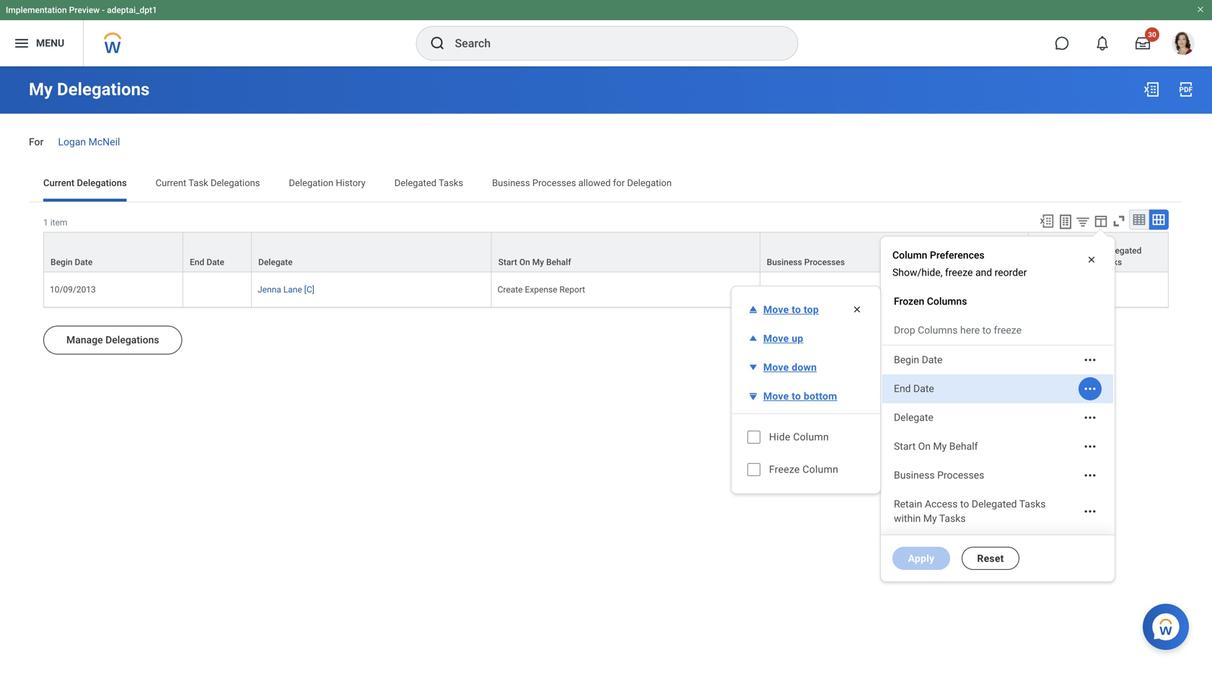 Task type: vqa. For each thing, say whether or not it's contained in the screenshot.
Columns to the top
yes



Task type: locate. For each thing, give the bounding box(es) containing it.
within up apply button
[[894, 513, 921, 525]]

0 vertical spatial behalf
[[547, 257, 571, 267]]

column
[[893, 249, 928, 261], [794, 431, 829, 443], [803, 464, 839, 476]]

to
[[1093, 246, 1101, 256], [792, 304, 801, 316], [983, 324, 992, 336], [792, 390, 801, 402], [961, 498, 970, 510]]

1 row from the top
[[43, 232, 1169, 272]]

2 horizontal spatial processes
[[938, 470, 985, 481]]

0 vertical spatial retain access to delegated tasks within my tasks
[[1036, 246, 1142, 267]]

business processes allowed for delegation
[[492, 177, 672, 188]]

retain
[[1036, 246, 1060, 256], [894, 498, 923, 510]]

within left x small icon
[[1061, 257, 1084, 267]]

task
[[189, 177, 208, 188]]

frozen
[[894, 296, 925, 308]]

0 horizontal spatial start
[[499, 257, 517, 267]]

0 vertical spatial start
[[499, 257, 517, 267]]

move to top button
[[741, 298, 828, 321]]

move for move up
[[764, 333, 789, 345]]

dialog
[[881, 222, 1116, 583]]

access up apply button
[[925, 498, 958, 510]]

1 horizontal spatial access
[[1063, 246, 1091, 256]]

2 vertical spatial processes
[[938, 470, 985, 481]]

row down allowed
[[43, 232, 1169, 272]]

0 vertical spatial access
[[1063, 246, 1091, 256]]

0 horizontal spatial freeze
[[946, 267, 973, 279]]

business
[[492, 177, 530, 188], [767, 257, 803, 267], [894, 470, 935, 481]]

current task delegations
[[156, 177, 260, 188]]

0 vertical spatial on
[[520, 257, 530, 267]]

to up reset button on the right bottom of the page
[[961, 498, 970, 510]]

1 horizontal spatial on
[[919, 441, 931, 453]]

logan
[[58, 136, 86, 148]]

to left top
[[792, 304, 801, 316]]

1 horizontal spatial start
[[894, 441, 916, 453]]

my delegations
[[29, 79, 150, 100]]

1 horizontal spatial end
[[894, 383, 911, 395]]

inbox large image
[[1136, 36, 1151, 51]]

0 vertical spatial processes
[[533, 177, 576, 188]]

end date
[[190, 257, 224, 267], [894, 383, 935, 395]]

0 vertical spatial start on my behalf
[[499, 257, 571, 267]]

1 horizontal spatial start on my behalf
[[894, 441, 978, 453]]

current
[[43, 177, 75, 188], [156, 177, 186, 188]]

current up item
[[43, 177, 75, 188]]

0 horizontal spatial delegation
[[289, 177, 334, 188]]

1 horizontal spatial end date
[[894, 383, 935, 395]]

business processes button
[[761, 233, 1029, 272]]

x small image
[[1085, 253, 1099, 267]]

4 related actions image from the top
[[1083, 468, 1098, 483]]

begin date
[[51, 257, 93, 267], [894, 354, 943, 366]]

row
[[43, 232, 1169, 272], [43, 272, 1169, 308]]

retain down export to excel icon
[[1036, 246, 1060, 256]]

2 row from the top
[[43, 272, 1169, 308]]

delegations for current delegations
[[77, 177, 127, 188]]

1 current from the left
[[43, 177, 75, 188]]

columns
[[927, 296, 968, 308], [918, 324, 958, 336]]

delegations inside 'button'
[[105, 334, 159, 346]]

delegate
[[258, 257, 293, 267], [894, 412, 934, 424]]

column right freeze in the right of the page
[[803, 464, 839, 476]]

within
[[1061, 257, 1084, 267], [894, 513, 921, 525]]

2 related actions image from the top
[[1083, 382, 1098, 396]]

begin date down drop
[[894, 354, 943, 366]]

freeze
[[769, 464, 800, 476]]

for
[[29, 136, 44, 148]]

1 vertical spatial column
[[794, 431, 829, 443]]

delegate inside dialog
[[894, 412, 934, 424]]

[c]
[[304, 285, 315, 295]]

retain up apply button
[[894, 498, 923, 510]]

behalf inside dialog
[[950, 441, 978, 453]]

delegation right for
[[627, 177, 672, 188]]

2 delegation from the left
[[627, 177, 672, 188]]

0 vertical spatial delegate
[[258, 257, 293, 267]]

1 vertical spatial retain
[[894, 498, 923, 510]]

1 vertical spatial processes
[[805, 257, 845, 267]]

retain access to delegated tasks within my tasks up reset button on the right bottom of the page
[[894, 498, 1046, 525]]

start on my behalf button
[[492, 233, 760, 272]]

1 vertical spatial freeze
[[994, 324, 1022, 336]]

3 related actions image from the top
[[1083, 411, 1098, 425]]

retain access to delegated tasks within my tasks
[[1036, 246, 1142, 267], [894, 498, 1046, 525]]

delegation history
[[289, 177, 366, 188]]

1 move from the top
[[764, 304, 789, 316]]

delegations
[[57, 79, 150, 100], [77, 177, 127, 188], [211, 177, 260, 188], [105, 334, 159, 346]]

0 horizontal spatial delegate
[[258, 257, 293, 267]]

1 vertical spatial business processes
[[894, 470, 985, 481]]

column inside column preferences show/hide, freeze and reorder
[[893, 249, 928, 261]]

history
[[336, 177, 366, 188]]

1 vertical spatial delegate
[[894, 412, 934, 424]]

tab list
[[29, 167, 1184, 202]]

5 related actions image from the top
[[1083, 505, 1098, 519]]

Search Workday  search field
[[455, 27, 768, 59]]

retain access to delegated tasks within my tasks down select to filter grid data image
[[1036, 246, 1142, 267]]

within inside popup button
[[1061, 257, 1084, 267]]

begin
[[51, 257, 73, 267], [894, 354, 920, 366]]

2 vertical spatial column
[[803, 464, 839, 476]]

move right the caret top image
[[764, 304, 789, 316]]

related actions image
[[1083, 353, 1098, 367], [1083, 382, 1098, 396], [1083, 411, 1098, 425], [1083, 468, 1098, 483], [1083, 505, 1098, 519]]

0 vertical spatial end
[[190, 257, 204, 267]]

end date button
[[183, 233, 251, 272]]

1 related actions image from the top
[[1083, 353, 1098, 367]]

cell
[[183, 272, 252, 308]]

move right caret bottom icon
[[764, 390, 789, 402]]

2 vertical spatial business
[[894, 470, 935, 481]]

reset button
[[962, 547, 1020, 570]]

on
[[520, 257, 530, 267], [919, 441, 931, 453]]

report up top
[[801, 285, 827, 295]]

related actions image for delegate
[[1083, 411, 1098, 425]]

columns down frozen columns
[[918, 324, 958, 336]]

-
[[102, 5, 105, 15]]

1 horizontal spatial delegated
[[972, 498, 1017, 510]]

0 horizontal spatial current
[[43, 177, 75, 188]]

processes inside 'business processes' popup button
[[805, 257, 845, 267]]

delegated inside "tab list"
[[395, 177, 437, 188]]

1 vertical spatial begin
[[894, 354, 920, 366]]

begin date up "10/09/2013" at top
[[51, 257, 93, 267]]

0 horizontal spatial business processes
[[767, 257, 845, 267]]

my
[[29, 79, 53, 100], [533, 257, 544, 267], [1086, 257, 1098, 267], [934, 441, 947, 453], [924, 513, 937, 525]]

move right caret down "image"
[[764, 361, 789, 373]]

delegated up reset button on the right bottom of the page
[[972, 498, 1017, 510]]

menu button
[[0, 20, 83, 66]]

export to excel image
[[1039, 213, 1055, 229]]

0 vertical spatial columns
[[927, 296, 968, 308]]

delegated
[[395, 177, 437, 188], [1103, 246, 1142, 256], [972, 498, 1017, 510]]

0 horizontal spatial end date
[[190, 257, 224, 267]]

0 horizontal spatial on
[[520, 257, 530, 267]]

1 vertical spatial business
[[767, 257, 803, 267]]

1 report from the left
[[560, 285, 585, 295]]

row down 'start on my behalf' popup button
[[43, 272, 1169, 308]]

end date inside popup button
[[190, 257, 224, 267]]

report right create
[[560, 285, 585, 295]]

row containing 10/09/2013
[[43, 272, 1169, 308]]

0 vertical spatial retain
[[1036, 246, 1060, 256]]

to down click to view/edit grid preferences image
[[1093, 246, 1101, 256]]

0 horizontal spatial begin date
[[51, 257, 93, 267]]

move inside button
[[764, 333, 789, 345]]

tasks
[[439, 177, 463, 188], [1036, 257, 1059, 267], [1100, 257, 1123, 267], [1020, 498, 1046, 510], [940, 513, 966, 525]]

0 horizontal spatial start on my behalf
[[499, 257, 571, 267]]

start on my behalf
[[499, 257, 571, 267], [894, 441, 978, 453]]

1 item
[[43, 217, 67, 228]]

2 move from the top
[[764, 333, 789, 345]]

0 horizontal spatial end
[[190, 257, 204, 267]]

current left task at the left top of the page
[[156, 177, 186, 188]]

0 horizontal spatial report
[[560, 285, 585, 295]]

freeze right here
[[994, 324, 1022, 336]]

retain access to delegated tasks within my tasks inside dialog
[[894, 498, 1046, 525]]

show/hide,
[[893, 267, 943, 279]]

on inside popup button
[[520, 257, 530, 267]]

1 horizontal spatial delegate
[[894, 412, 934, 424]]

expense right create
[[525, 285, 558, 295]]

move to bottom
[[764, 390, 838, 402]]

delegation
[[289, 177, 334, 188], [627, 177, 672, 188]]

0 vertical spatial freeze
[[946, 267, 973, 279]]

jenna
[[258, 285, 281, 295]]

notifications large image
[[1096, 36, 1110, 51]]

1 vertical spatial retain access to delegated tasks within my tasks
[[894, 498, 1046, 525]]

processes
[[533, 177, 576, 188], [805, 257, 845, 267], [938, 470, 985, 481]]

0 horizontal spatial retain
[[894, 498, 923, 510]]

related actions image for business processes
[[1083, 468, 1098, 483]]

report
[[560, 285, 585, 295], [801, 285, 827, 295]]

column for hide column
[[794, 431, 829, 443]]

begin date inside dialog
[[894, 354, 943, 366]]

to left bottom
[[792, 390, 801, 402]]

1 horizontal spatial expense
[[766, 285, 799, 295]]

1 horizontal spatial business
[[767, 257, 803, 267]]

delegations down mcneil
[[77, 177, 127, 188]]

preview
[[69, 5, 100, 15]]

0 horizontal spatial expense
[[525, 285, 558, 295]]

expense up move to top button
[[766, 285, 799, 295]]

column right hide
[[794, 431, 829, 443]]

1 vertical spatial on
[[919, 441, 931, 453]]

manage delegations button
[[43, 326, 182, 355]]

freeze down preferences
[[946, 267, 973, 279]]

business processes inside dialog
[[894, 470, 985, 481]]

columns for frozen
[[927, 296, 968, 308]]

current delegations
[[43, 177, 127, 188]]

tab list containing current delegations
[[29, 167, 1184, 202]]

event
[[829, 285, 850, 295]]

1 vertical spatial begin date
[[894, 354, 943, 366]]

1 horizontal spatial within
[[1061, 257, 1084, 267]]

delegation left history
[[289, 177, 334, 188]]

x small image
[[850, 302, 865, 317]]

0 horizontal spatial delegated
[[395, 177, 437, 188]]

column up show/hide, on the top
[[893, 249, 928, 261]]

delegations right manage
[[105, 334, 159, 346]]

move left up at the right of page
[[764, 333, 789, 345]]

date
[[75, 257, 93, 267], [207, 257, 224, 267], [922, 354, 943, 366], [914, 383, 935, 395]]

1 horizontal spatial begin date
[[894, 354, 943, 366]]

1 vertical spatial columns
[[918, 324, 958, 336]]

delegate button
[[252, 233, 491, 272]]

1 horizontal spatial processes
[[805, 257, 845, 267]]

tab list inside my delegations main content
[[29, 167, 1184, 202]]

0 horizontal spatial business
[[492, 177, 530, 188]]

begin inside dialog
[[894, 354, 920, 366]]

delegated inside dialog
[[972, 498, 1017, 510]]

begin up "10/09/2013" at top
[[51, 257, 73, 267]]

3 move from the top
[[764, 361, 789, 373]]

fullscreen image
[[1112, 213, 1128, 229]]

1 horizontal spatial behalf
[[950, 441, 978, 453]]

lane
[[284, 285, 302, 295]]

2 horizontal spatial delegated
[[1103, 246, 1142, 256]]

apply button
[[893, 547, 951, 570]]

start inside dialog
[[894, 441, 916, 453]]

delegated down fullscreen 'icon'
[[1103, 246, 1142, 256]]

access
[[1063, 246, 1091, 256], [925, 498, 958, 510]]

business inside dialog
[[894, 470, 935, 481]]

1 horizontal spatial retain
[[1036, 246, 1060, 256]]

delegations up mcneil
[[57, 79, 150, 100]]

10/09/2013
[[50, 285, 96, 295]]

access down select to filter grid data image
[[1063, 246, 1091, 256]]

2 current from the left
[[156, 177, 186, 188]]

begin date inside popup button
[[51, 257, 93, 267]]

2 vertical spatial delegated
[[972, 498, 1017, 510]]

1 vertical spatial start
[[894, 441, 916, 453]]

create expense report element
[[498, 282, 585, 295]]

adeptai_dpt1
[[107, 5, 157, 15]]

manage delegations
[[66, 334, 159, 346]]

0 horizontal spatial behalf
[[547, 257, 571, 267]]

bottom
[[804, 390, 838, 402]]

move
[[764, 304, 789, 316], [764, 333, 789, 345], [764, 361, 789, 373], [764, 390, 789, 402]]

delegations right task at the left top of the page
[[211, 177, 260, 188]]

access inside popup button
[[1063, 246, 1091, 256]]

4 move from the top
[[764, 390, 789, 402]]

1 vertical spatial access
[[925, 498, 958, 510]]

move down button
[[741, 356, 826, 379]]

business inside "tab list"
[[492, 177, 530, 188]]

columns up the drop columns here to freeze on the right top of the page
[[927, 296, 968, 308]]

business processes
[[767, 257, 845, 267], [894, 470, 985, 481]]

0 vertical spatial business
[[492, 177, 530, 188]]

0 horizontal spatial begin
[[51, 257, 73, 267]]

0 horizontal spatial within
[[894, 513, 921, 525]]

begin down drop
[[894, 354, 920, 366]]

1 vertical spatial start on my behalf
[[894, 441, 978, 453]]

0 vertical spatial begin date
[[51, 257, 93, 267]]

1 horizontal spatial current
[[156, 177, 186, 188]]

caret bottom image
[[746, 389, 761, 404]]

end
[[190, 257, 204, 267], [894, 383, 911, 395]]

within inside dialog
[[894, 513, 921, 525]]

start
[[499, 257, 517, 267], [894, 441, 916, 453]]

hide column
[[769, 431, 829, 443]]

1 horizontal spatial report
[[801, 285, 827, 295]]

hide
[[769, 431, 791, 443]]

behalf
[[547, 257, 571, 267], [950, 441, 978, 453]]

1 horizontal spatial freeze
[[994, 324, 1022, 336]]

0 vertical spatial delegated
[[395, 177, 437, 188]]

1 horizontal spatial business processes
[[894, 470, 985, 481]]

0 vertical spatial column
[[893, 249, 928, 261]]

1 vertical spatial delegated
[[1103, 246, 1142, 256]]

down
[[792, 361, 817, 373]]

1 horizontal spatial delegation
[[627, 177, 672, 188]]

retain access to delegated tasks within my tasks inside retain access to delegated tasks within my tasks popup button
[[1036, 246, 1142, 267]]

0 vertical spatial begin
[[51, 257, 73, 267]]

1 vertical spatial behalf
[[950, 441, 978, 453]]

processes inside dialog
[[938, 470, 985, 481]]

move up button
[[741, 327, 812, 350]]

0 vertical spatial within
[[1061, 257, 1084, 267]]

2 expense from the left
[[766, 285, 799, 295]]

1 horizontal spatial begin
[[894, 354, 920, 366]]

retain inside popup button
[[1036, 246, 1060, 256]]

0 vertical spatial business processes
[[767, 257, 845, 267]]

manage
[[66, 334, 103, 346]]

to right here
[[983, 324, 992, 336]]

0 horizontal spatial access
[[925, 498, 958, 510]]

2 horizontal spatial business
[[894, 470, 935, 481]]

0 vertical spatial end date
[[190, 257, 224, 267]]

toolbar
[[1033, 210, 1169, 232]]

1 vertical spatial within
[[894, 513, 921, 525]]

expense report event element
[[766, 282, 850, 295]]

delegated right history
[[395, 177, 437, 188]]



Task type: describe. For each thing, give the bounding box(es) containing it.
implementation
[[6, 5, 67, 15]]

export to worksheets image
[[1058, 213, 1075, 230]]

delegated tasks
[[395, 177, 463, 188]]

item
[[50, 217, 67, 228]]

related actions image for begin date
[[1083, 353, 1098, 367]]

mcneil
[[89, 136, 120, 148]]

menu banner
[[0, 0, 1213, 66]]

related actions image
[[1083, 440, 1098, 454]]

caret down image
[[746, 360, 761, 375]]

logan mcneil link
[[58, 133, 120, 148]]

close environment banner image
[[1197, 5, 1205, 14]]

search image
[[429, 35, 446, 52]]

reset
[[978, 553, 1005, 565]]

30
[[1149, 30, 1157, 39]]

table image
[[1133, 212, 1147, 227]]

top
[[804, 304, 819, 316]]

drop columns here to freeze
[[894, 324, 1022, 336]]

create expense report
[[498, 285, 585, 295]]

allowed
[[579, 177, 611, 188]]

move for move down
[[764, 361, 789, 373]]

click to view/edit grid preferences image
[[1094, 213, 1109, 229]]

apply
[[909, 553, 935, 565]]

related actions image for end date
[[1083, 382, 1098, 396]]

row containing retain access to delegated tasks within my tasks
[[43, 232, 1169, 272]]

2 report from the left
[[801, 285, 827, 295]]

logan mcneil
[[58, 136, 120, 148]]

expand table image
[[1152, 212, 1167, 227]]

move to top
[[764, 304, 819, 316]]

on inside dialog
[[919, 441, 931, 453]]

export to excel image
[[1143, 81, 1161, 98]]

access inside dialog
[[925, 498, 958, 510]]

delegations for manage delegations
[[105, 334, 159, 346]]

profile logan mcneil image
[[1172, 32, 1195, 58]]

retain inside dialog
[[894, 498, 923, 510]]

1 expense from the left
[[525, 285, 558, 295]]

business processes inside popup button
[[767, 257, 845, 267]]

column for freeze column
[[803, 464, 839, 476]]

menu
[[36, 37, 64, 49]]

1
[[43, 217, 48, 228]]

move for move to bottom
[[764, 390, 789, 402]]

select to filter grid data image
[[1076, 214, 1091, 229]]

to inside popup button
[[1093, 246, 1101, 256]]

1 vertical spatial end
[[894, 383, 911, 395]]

frozen columns
[[894, 296, 968, 308]]

here
[[961, 324, 980, 336]]

1 vertical spatial end date
[[894, 383, 935, 395]]

delegate inside popup button
[[258, 257, 293, 267]]

reorder
[[995, 267, 1027, 279]]

for
[[613, 177, 625, 188]]

justify image
[[13, 35, 30, 52]]

current for current task delegations
[[156, 177, 186, 188]]

preferences
[[930, 249, 985, 261]]

toolbar inside my delegations main content
[[1033, 210, 1169, 232]]

1 delegation from the left
[[289, 177, 334, 188]]

retain access to delegated tasks within my tasks button
[[1029, 233, 1169, 272]]

columns for drop
[[918, 324, 958, 336]]

implementation preview -   adeptai_dpt1
[[6, 5, 157, 15]]

move down
[[764, 361, 817, 373]]

cell inside my delegations main content
[[183, 272, 252, 308]]

start on my behalf inside 'start on my behalf' popup button
[[499, 257, 571, 267]]

start on my behalf inside dialog
[[894, 441, 978, 453]]

up
[[792, 333, 804, 345]]

caret top image
[[746, 302, 761, 317]]

move up
[[764, 333, 804, 345]]

create
[[498, 285, 523, 295]]

drop
[[894, 324, 916, 336]]

30 button
[[1128, 27, 1160, 59]]

jenna lane [c] link
[[258, 282, 315, 295]]

freeze inside column preferences show/hide, freeze and reorder
[[946, 267, 973, 279]]

view printable version (pdf) image
[[1178, 81, 1195, 98]]

start inside 'start on my behalf' popup button
[[499, 257, 517, 267]]

business inside popup button
[[767, 257, 803, 267]]

move for move to top
[[764, 304, 789, 316]]

column preferences show/hide, freeze and reorder
[[893, 249, 1027, 279]]

and
[[976, 267, 993, 279]]

move to bottom button
[[741, 385, 846, 408]]

0 horizontal spatial processes
[[533, 177, 576, 188]]

expense report event
[[766, 285, 850, 295]]

jenna lane [c]
[[258, 285, 315, 295]]

caret up image
[[746, 331, 761, 346]]

freeze column
[[769, 464, 839, 476]]

delegated inside popup button
[[1103, 246, 1142, 256]]

delegations for my delegations
[[57, 79, 150, 100]]

dialog containing column preferences
[[881, 222, 1116, 583]]

related actions image for retain access to delegated tasks within my tasks
[[1083, 505, 1098, 519]]

behalf inside popup button
[[547, 257, 571, 267]]

end inside popup button
[[190, 257, 204, 267]]

begin date button
[[44, 233, 183, 272]]

current for current delegations
[[43, 177, 75, 188]]

my delegations main content
[[0, 66, 1213, 414]]

begin inside popup button
[[51, 257, 73, 267]]



